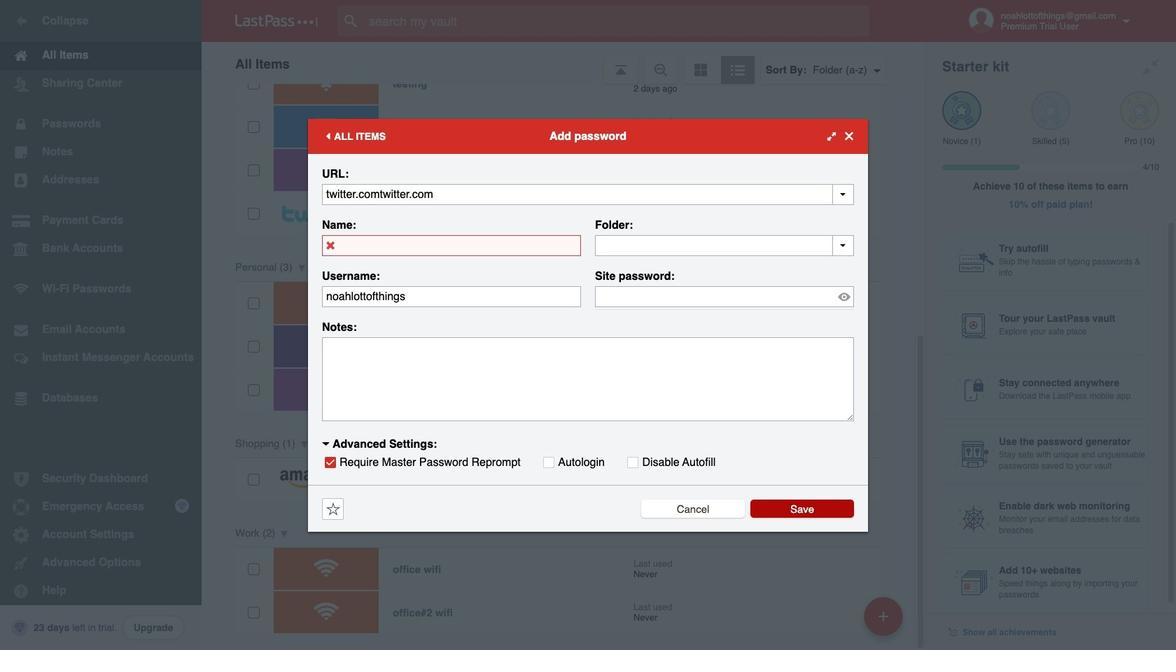 Task type: locate. For each thing, give the bounding box(es) containing it.
None password field
[[595, 286, 855, 307]]

dialog
[[308, 119, 869, 532]]

new item image
[[879, 612, 889, 622]]

search my vault text field
[[338, 6, 897, 36]]

None text field
[[322, 184, 855, 205], [322, 235, 581, 256], [322, 286, 581, 307], [322, 184, 855, 205], [322, 235, 581, 256], [322, 286, 581, 307]]

None text field
[[595, 235, 855, 256], [322, 337, 855, 421], [595, 235, 855, 256], [322, 337, 855, 421]]



Task type: describe. For each thing, give the bounding box(es) containing it.
new item navigation
[[859, 593, 912, 651]]

main navigation navigation
[[0, 0, 202, 651]]

lastpass image
[[235, 15, 318, 27]]

Search search field
[[338, 6, 897, 36]]

vault options navigation
[[202, 42, 926, 84]]



